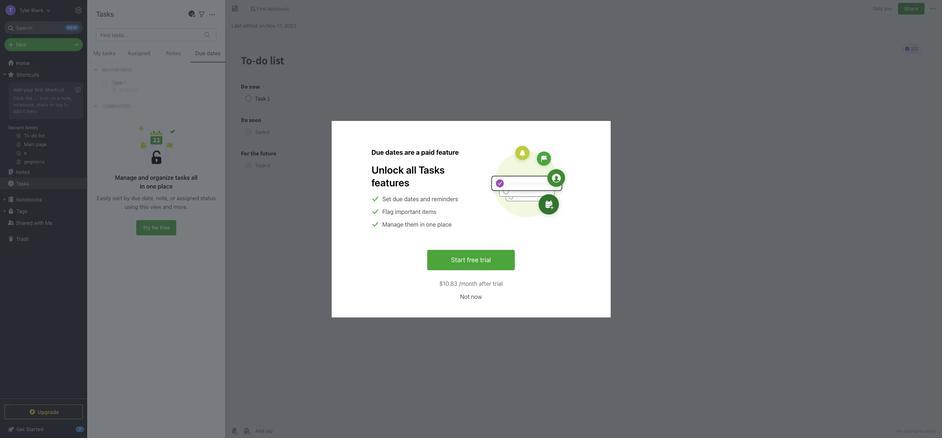Task type: describe. For each thing, give the bounding box(es) containing it.
in 4 hours
[[418, 212, 441, 218]]

the inside to-do list do now do soon for the future
[[145, 49, 153, 55]]

only
[[873, 6, 883, 11]]

home
[[16, 60, 30, 66]]

add
[[13, 87, 22, 93]]

icon on a note, notebook, stack or tag to add it here.
[[13, 95, 72, 114]]

now inside to-do list do now do soon for the future
[[105, 49, 114, 55]]

4 notes
[[96, 23, 114, 29]]

add
[[13, 108, 21, 114]]

by
[[124, 195, 130, 201]]

tomorrow button
[[408, 192, 440, 202]]

1 do from the left
[[97, 49, 103, 55]]

changes
[[904, 428, 922, 434]]

1 horizontal spatial in
[[420, 221, 425, 228]]

new task image
[[187, 10, 196, 19]]

shared with me link
[[0, 217, 87, 229]]

tree containing home
[[0, 57, 87, 398]]

note window element
[[226, 0, 942, 438]]

first
[[35, 87, 44, 93]]

flag
[[382, 208, 394, 215]]

main page
[[97, 85, 121, 91]]

with
[[34, 220, 44, 226]]

shortcut
[[45, 87, 64, 93]]

it
[[23, 108, 26, 114]]

nov inside note window element
[[266, 22, 275, 29]]

$10.83
[[439, 280, 457, 287]]

1 vertical spatial and
[[420, 196, 430, 202]]

1 vertical spatial trial
[[493, 280, 503, 287]]

note, inside easily sort by due date, note, or assigned status using this view and more.
[[156, 195, 169, 201]]

organize
[[150, 174, 174, 181]]

notebooks
[[16, 196, 42, 203]]

tomorrow
[[412, 194, 436, 200]]

are
[[405, 148, 415, 156]]

2 horizontal spatial dates
[[404, 196, 419, 202]]

trash link
[[0, 233, 87, 245]]

2/3
[[105, 67, 111, 72]]

here.
[[27, 108, 38, 114]]

new
[[16, 41, 26, 48]]

or for assigned
[[170, 195, 175, 201]]

$10.83 /month after trial
[[439, 280, 503, 287]]

notebook
[[268, 6, 289, 11]]

start free trial button
[[427, 250, 515, 270]]

date,
[[142, 195, 155, 201]]

nov inside note list element
[[97, 195, 105, 200]]

edited
[[243, 22, 258, 29]]

notes button
[[156, 49, 191, 62]]

notes inside button
[[166, 50, 181, 56]]

hour
[[396, 212, 407, 218]]

click
[[13, 95, 24, 101]]

trash
[[16, 236, 29, 242]]

1 horizontal spatial one
[[426, 221, 436, 228]]

upgrade button
[[4, 405, 83, 419]]

recent
[[8, 125, 24, 130]]

17,
[[277, 22, 283, 29]]

not
[[460, 293, 470, 300]]

set
[[382, 196, 391, 202]]

a inside icon on a note, notebook, stack or tag to add it here.
[[57, 95, 60, 101]]

stack
[[37, 102, 48, 108]]

0 vertical spatial ago
[[126, 58, 134, 64]]

status
[[200, 195, 216, 201]]

0 vertical spatial minutes
[[109, 58, 125, 64]]

1 vertical spatial ago
[[120, 108, 128, 113]]

the inside group
[[25, 95, 32, 101]]

2 horizontal spatial a
[[416, 148, 420, 156]]

assigned
[[128, 50, 150, 56]]

in inside 'manage and organize tasks all in one place'
[[140, 183, 145, 190]]

for
[[136, 49, 144, 55]]

feature
[[436, 148, 459, 156]]

due for due dates
[[195, 50, 205, 56]]

shortcuts button
[[0, 69, 87, 80]]

expand note image
[[231, 4, 239, 13]]

manage and organize tasks all in one place
[[115, 174, 198, 190]]

first
[[257, 6, 267, 11]]

soon
[[124, 49, 135, 55]]

tasks inside 'manage and organize tasks all in one place'
[[175, 174, 190, 181]]

me
[[45, 220, 52, 226]]

last edited on nov 17, 2023
[[231, 22, 297, 29]]

first notebook
[[257, 6, 289, 11]]

4 inside note list element
[[96, 23, 99, 29]]

due dates are a paid feature
[[372, 148, 459, 156]]

manage them in one place
[[382, 221, 452, 228]]

for
[[152, 225, 159, 231]]

or for tag
[[50, 102, 54, 108]]

a little bit here
[[97, 93, 131, 99]]

easily
[[97, 195, 111, 201]]

0 vertical spatial tasks
[[96, 10, 114, 18]]

one inside 'manage and organize tasks all in one place'
[[146, 183, 156, 190]]

12
[[97, 108, 101, 113]]

and inside easily sort by due date, note, or assigned status using this view and more.
[[163, 203, 172, 210]]

not now
[[460, 293, 482, 300]]

all inside unlock all tasks features
[[406, 164, 416, 176]]

notes
[[101, 23, 114, 29]]

1 horizontal spatial due
[[393, 196, 403, 202]]

4 inside in 4 hours button
[[424, 212, 427, 218]]

due inside easily sort by due date, note, or assigned status using this view and more.
[[131, 195, 141, 201]]

1 vertical spatial place
[[437, 221, 452, 228]]

unlock all tasks features
[[372, 164, 445, 188]]

2 do from the left
[[116, 49, 122, 55]]

tasks inside button
[[16, 180, 29, 187]]

start free trial
[[451, 256, 491, 264]]

in for in 4 hours
[[418, 212, 422, 218]]

expand tags image
[[2, 208, 8, 214]]

after
[[479, 280, 491, 287]]

free inside button
[[467, 256, 479, 264]]

shared
[[16, 220, 33, 226]]

note, inside icon on a note, notebook, stack or tag to add it here.
[[61, 95, 72, 101]]

do
[[105, 42, 111, 48]]

try
[[143, 225, 151, 231]]

1
[[393, 212, 395, 218]]

page
[[110, 85, 121, 91]]

/month
[[459, 280, 477, 287]]

dates for due dates
[[207, 50, 221, 56]]

tasks inside button
[[102, 50, 116, 56]]

1 vertical spatial minutes
[[103, 108, 119, 113]]

home link
[[0, 57, 87, 69]]

notes up tasks button
[[16, 169, 30, 175]]

group containing add your first shortcut
[[0, 80, 87, 169]]

last
[[231, 22, 241, 29]]

start
[[451, 256, 465, 264]]



Task type: vqa. For each thing, say whether or not it's contained in the screenshot.
Set
yes



Task type: locate. For each thing, give the bounding box(es) containing it.
0 horizontal spatial due
[[131, 195, 141, 201]]

easily sort by due date, note, or assigned status using this view and more.
[[97, 195, 216, 210]]

0 vertical spatial manage
[[115, 174, 137, 181]]

or inside easily sort by due date, note, or assigned status using this view and more.
[[170, 195, 175, 201]]

flag important items
[[382, 208, 436, 215]]

0 horizontal spatial the
[[25, 95, 32, 101]]

this
[[140, 203, 149, 210]]

dates for due dates are a paid feature
[[385, 148, 403, 156]]

0 vertical spatial free
[[160, 225, 170, 231]]

None search field
[[9, 21, 78, 34]]

notes inside note list element
[[103, 7, 123, 16]]

0 vertical spatial trial
[[480, 256, 491, 264]]

0 horizontal spatial tasks
[[16, 180, 29, 187]]

notes down find tasks… text box
[[166, 50, 181, 56]]

0 horizontal spatial or
[[50, 102, 54, 108]]

features
[[372, 176, 409, 188]]

0 vertical spatial note,
[[61, 95, 72, 101]]

share
[[904, 5, 919, 12]]

2 vertical spatial tasks
[[16, 180, 29, 187]]

group
[[0, 80, 87, 169]]

1 vertical spatial a
[[57, 95, 60, 101]]

in 1 hour button
[[383, 211, 411, 220]]

0 horizontal spatial on
[[50, 95, 56, 101]]

1 horizontal spatial or
[[170, 195, 175, 201]]

and
[[138, 174, 149, 181], [420, 196, 430, 202], [163, 203, 172, 210]]

2 horizontal spatial and
[[420, 196, 430, 202]]

shared with me
[[16, 220, 52, 226]]

a inside note list element
[[97, 58, 99, 64]]

1 horizontal spatial tasks
[[96, 10, 114, 18]]

1 vertical spatial 4
[[424, 212, 427, 218]]

tasks down the do
[[102, 50, 116, 56]]

upgrade
[[38, 409, 59, 415]]

try for free button
[[136, 220, 176, 235]]

a up tag
[[57, 95, 60, 101]]

now right not
[[471, 293, 482, 300]]

1 horizontal spatial do
[[116, 49, 122, 55]]

1 horizontal spatial 4
[[424, 212, 427, 218]]

ago down soon
[[126, 58, 134, 64]]

trial right after
[[493, 280, 503, 287]]

due up unlock at the top of the page
[[372, 148, 384, 156]]

2 in from the left
[[418, 212, 422, 218]]

minutes up 2/3
[[109, 58, 125, 64]]

notebook,
[[13, 102, 35, 108]]

2 vertical spatial and
[[163, 203, 172, 210]]

due
[[195, 50, 205, 56], [372, 148, 384, 156]]

items
[[422, 208, 436, 215]]

in up manage them in one place
[[418, 212, 422, 218]]

add a reminder image
[[230, 427, 239, 435]]

here
[[120, 93, 131, 99]]

0 vertical spatial or
[[50, 102, 54, 108]]

one up date, at top
[[146, 183, 156, 190]]

0 vertical spatial on
[[259, 22, 265, 29]]

all
[[897, 428, 902, 434]]

0 vertical spatial 4
[[96, 23, 99, 29]]

tasks right organize
[[175, 174, 190, 181]]

0 horizontal spatial tasks
[[102, 50, 116, 56]]

0 horizontal spatial one
[[146, 183, 156, 190]]

gngnsrns
[[97, 172, 119, 179]]

sort
[[112, 195, 122, 201]]

all inside 'manage and organize tasks all in one place'
[[191, 174, 198, 181]]

tasks down paid
[[419, 164, 445, 176]]

4 left notes
[[96, 23, 99, 29]]

0 vertical spatial and
[[138, 174, 149, 181]]

icon
[[40, 95, 49, 101]]

0 horizontal spatial and
[[138, 174, 149, 181]]

1 horizontal spatial a
[[97, 58, 99, 64]]

1 horizontal spatial manage
[[382, 221, 404, 228]]

0 horizontal spatial note,
[[61, 95, 72, 101]]

due right 'set'
[[393, 196, 403, 202]]

on down shortcut
[[50, 95, 56, 101]]

or left tag
[[50, 102, 54, 108]]

note list element
[[87, 0, 226, 438]]

1 vertical spatial or
[[170, 195, 175, 201]]

0 vertical spatial tasks
[[102, 50, 116, 56]]

1 horizontal spatial tasks
[[175, 174, 190, 181]]

1 vertical spatial one
[[426, 221, 436, 228]]

nov left 14
[[97, 195, 105, 200]]

in up date, at top
[[140, 183, 145, 190]]

1 vertical spatial nov
[[97, 195, 105, 200]]

shortcuts
[[16, 71, 39, 78]]

0 horizontal spatial in
[[387, 212, 391, 218]]

1 vertical spatial dates
[[385, 148, 403, 156]]

2023
[[284, 22, 297, 29]]

1 vertical spatial note,
[[156, 195, 169, 201]]

tags
[[16, 208, 27, 214]]

Find tasks… text field
[[97, 29, 200, 41]]

in
[[140, 183, 145, 190], [420, 221, 425, 228]]

notes
[[103, 7, 123, 16], [166, 50, 181, 56], [25, 125, 38, 130], [16, 169, 30, 175]]

1 horizontal spatial dates
[[385, 148, 403, 156]]

on inside icon on a note, notebook, stack or tag to add it here.
[[50, 95, 56, 101]]

reminders
[[432, 196, 458, 202]]

1 horizontal spatial place
[[437, 221, 452, 228]]

the right the for
[[145, 49, 153, 55]]

0 vertical spatial one
[[146, 183, 156, 190]]

note, up view
[[156, 195, 169, 201]]

0 vertical spatial now
[[105, 49, 114, 55]]

manage inside 'manage and organize tasks all in one place'
[[115, 174, 137, 181]]

manage
[[115, 174, 137, 181], [382, 221, 404, 228]]

recent notes
[[8, 125, 38, 130]]

unlock
[[372, 164, 404, 176]]

1 horizontal spatial the
[[145, 49, 153, 55]]

due right by
[[131, 195, 141, 201]]

0 horizontal spatial now
[[105, 49, 114, 55]]

a
[[97, 93, 100, 99]]

today button
[[383, 192, 405, 202]]

tasks up 4 notes
[[96, 10, 114, 18]]

0 horizontal spatial place
[[158, 183, 173, 190]]

to-do list do now do soon for the future
[[97, 42, 169, 55]]

1 vertical spatial tasks
[[175, 174, 190, 181]]

2 vertical spatial a
[[416, 148, 420, 156]]

all down are
[[406, 164, 416, 176]]

minutes right 12
[[103, 108, 119, 113]]

nov 14
[[97, 195, 111, 200]]

14
[[106, 195, 111, 200]]

ago down here
[[120, 108, 128, 113]]

1 horizontal spatial due
[[372, 148, 384, 156]]

tree
[[0, 57, 87, 398]]

in inside button
[[387, 212, 391, 218]]

do down list
[[116, 49, 122, 55]]

share button
[[898, 3, 925, 15]]

dates inside button
[[207, 50, 221, 56]]

0 horizontal spatial due
[[195, 50, 205, 56]]

add tag image
[[242, 427, 251, 435]]

and inside 'manage and organize tasks all in one place'
[[138, 174, 149, 181]]

manage down the 1
[[382, 221, 404, 228]]

in left the 1
[[387, 212, 391, 218]]

0 horizontal spatial manage
[[115, 174, 137, 181]]

2 vertical spatial dates
[[404, 196, 419, 202]]

and left organize
[[138, 174, 149, 181]]

now inside not now link
[[471, 293, 482, 300]]

settings image
[[74, 6, 83, 15]]

0 horizontal spatial nov
[[97, 195, 105, 200]]

1 horizontal spatial now
[[471, 293, 482, 300]]

free
[[160, 225, 170, 231], [467, 256, 479, 264]]

1 horizontal spatial on
[[259, 22, 265, 29]]

Note Editor text field
[[226, 35, 942, 423]]

due inside button
[[195, 50, 205, 56]]

or inside icon on a note, notebook, stack or tag to add it here.
[[50, 102, 54, 108]]

due dates button
[[191, 49, 225, 62]]

in inside button
[[418, 212, 422, 218]]

0 horizontal spatial 4
[[96, 23, 99, 29]]

nov left 17,
[[266, 22, 275, 29]]

note, up to
[[61, 95, 72, 101]]

...
[[34, 95, 38, 101]]

in right them
[[420, 221, 425, 228]]

place down organize
[[158, 183, 173, 190]]

only you
[[873, 6, 892, 11]]

not now link
[[460, 292, 482, 301]]

tags button
[[0, 205, 87, 217]]

repeat button
[[476, 192, 506, 202]]

today
[[387, 194, 401, 200]]

expand notebooks image
[[2, 197, 8, 202]]

0 vertical spatial the
[[145, 49, 153, 55]]

to
[[64, 102, 68, 108]]

your
[[23, 87, 33, 93]]

0 vertical spatial due
[[195, 50, 205, 56]]

tasks
[[102, 50, 116, 56], [175, 174, 190, 181]]

click the ...
[[13, 95, 38, 101]]

manage for manage them in one place
[[382, 221, 404, 228]]

free inside button
[[160, 225, 170, 231]]

1 horizontal spatial in
[[418, 212, 422, 218]]

my tasks
[[93, 50, 116, 56]]

0 horizontal spatial trial
[[480, 256, 491, 264]]

my tasks button
[[87, 49, 122, 62]]

in for in 1 hour
[[387, 212, 391, 218]]

0 horizontal spatial all
[[191, 174, 198, 181]]

1 horizontal spatial trial
[[493, 280, 503, 287]]

place down hours
[[437, 221, 452, 228]]

0 vertical spatial in
[[140, 183, 145, 190]]

1 horizontal spatial all
[[406, 164, 416, 176]]

1 horizontal spatial nov
[[266, 22, 275, 29]]

4 left hours
[[424, 212, 427, 218]]

2 horizontal spatial tasks
[[419, 164, 445, 176]]

1 horizontal spatial note,
[[156, 195, 169, 201]]

0 vertical spatial dates
[[207, 50, 221, 56]]

Search text field
[[9, 21, 78, 34]]

4
[[96, 23, 99, 29], [424, 212, 427, 218]]

and up items
[[420, 196, 430, 202]]

all up "assigned"
[[191, 174, 198, 181]]

0 vertical spatial a
[[97, 58, 99, 64]]

0 vertical spatial place
[[158, 183, 173, 190]]

trial up after
[[480, 256, 491, 264]]

and right view
[[163, 203, 172, 210]]

1 vertical spatial free
[[467, 256, 479, 264]]

now down the do
[[105, 49, 114, 55]]

0 horizontal spatial do
[[97, 49, 103, 55]]

0 horizontal spatial in
[[140, 183, 145, 190]]

free right the for
[[160, 225, 170, 231]]

all changes saved
[[897, 428, 936, 434]]

notes link
[[0, 166, 87, 178]]

in 4 hours button
[[414, 211, 445, 220]]

trial inside button
[[480, 256, 491, 264]]

a left few
[[97, 58, 99, 64]]

1 vertical spatial in
[[420, 221, 425, 228]]

to-
[[97, 42, 105, 48]]

due right the notes button
[[195, 50, 205, 56]]

1 vertical spatial the
[[25, 95, 32, 101]]

1 vertical spatial on
[[50, 95, 56, 101]]

free right start
[[467, 256, 479, 264]]

1 horizontal spatial and
[[163, 203, 172, 210]]

tasks inside unlock all tasks features
[[419, 164, 445, 176]]

tasks button
[[0, 178, 87, 189]]

one down in 4 hours button
[[426, 221, 436, 228]]

on
[[259, 22, 265, 29], [50, 95, 56, 101]]

1 in from the left
[[387, 212, 391, 218]]

first notebook button
[[248, 4, 292, 14]]

0 horizontal spatial a
[[57, 95, 60, 101]]

tasks
[[96, 10, 114, 18], [419, 164, 445, 176], [16, 180, 29, 187]]

manage up by
[[115, 174, 137, 181]]

do down to-
[[97, 49, 103, 55]]

little
[[101, 93, 112, 99]]

notes right recent
[[25, 125, 38, 130]]

place inside 'manage and organize tasks all in one place'
[[158, 183, 173, 190]]

1 vertical spatial manage
[[382, 221, 404, 228]]

new button
[[4, 38, 83, 51]]

or up more.
[[170, 195, 175, 201]]

manage for manage and organize tasks all in one place
[[115, 174, 137, 181]]

due for due dates are a paid feature
[[372, 148, 384, 156]]

try for free
[[143, 225, 170, 231]]

few
[[100, 58, 108, 64]]

on inside note window element
[[259, 22, 265, 29]]

0 horizontal spatial free
[[160, 225, 170, 231]]

1 vertical spatial now
[[471, 293, 482, 300]]

12 minutes ago
[[97, 108, 128, 113]]

0 vertical spatial nov
[[266, 22, 275, 29]]

my
[[93, 50, 101, 56]]

1 vertical spatial tasks
[[419, 164, 445, 176]]

notebooks link
[[0, 194, 87, 205]]

tasks up notebooks
[[16, 180, 29, 187]]

1 vertical spatial due
[[372, 148, 384, 156]]

important
[[395, 208, 421, 215]]

on right 'edited'
[[259, 22, 265, 29]]

do
[[97, 49, 103, 55], [116, 49, 122, 55]]

custom button
[[442, 192, 473, 202]]

0 horizontal spatial dates
[[207, 50, 221, 56]]

dates
[[207, 50, 221, 56], [385, 148, 403, 156], [404, 196, 419, 202]]

notes up notes
[[103, 7, 123, 16]]

minutes
[[109, 58, 125, 64], [103, 108, 119, 113]]

1 horizontal spatial free
[[467, 256, 479, 264]]

future
[[154, 49, 169, 55]]

in 1 hour
[[387, 212, 407, 218]]

repeat
[[485, 194, 502, 200]]

the left "..." on the top left
[[25, 95, 32, 101]]

notes inside group
[[25, 125, 38, 130]]

a right are
[[416, 148, 420, 156]]

trial
[[480, 256, 491, 264], [493, 280, 503, 287]]



